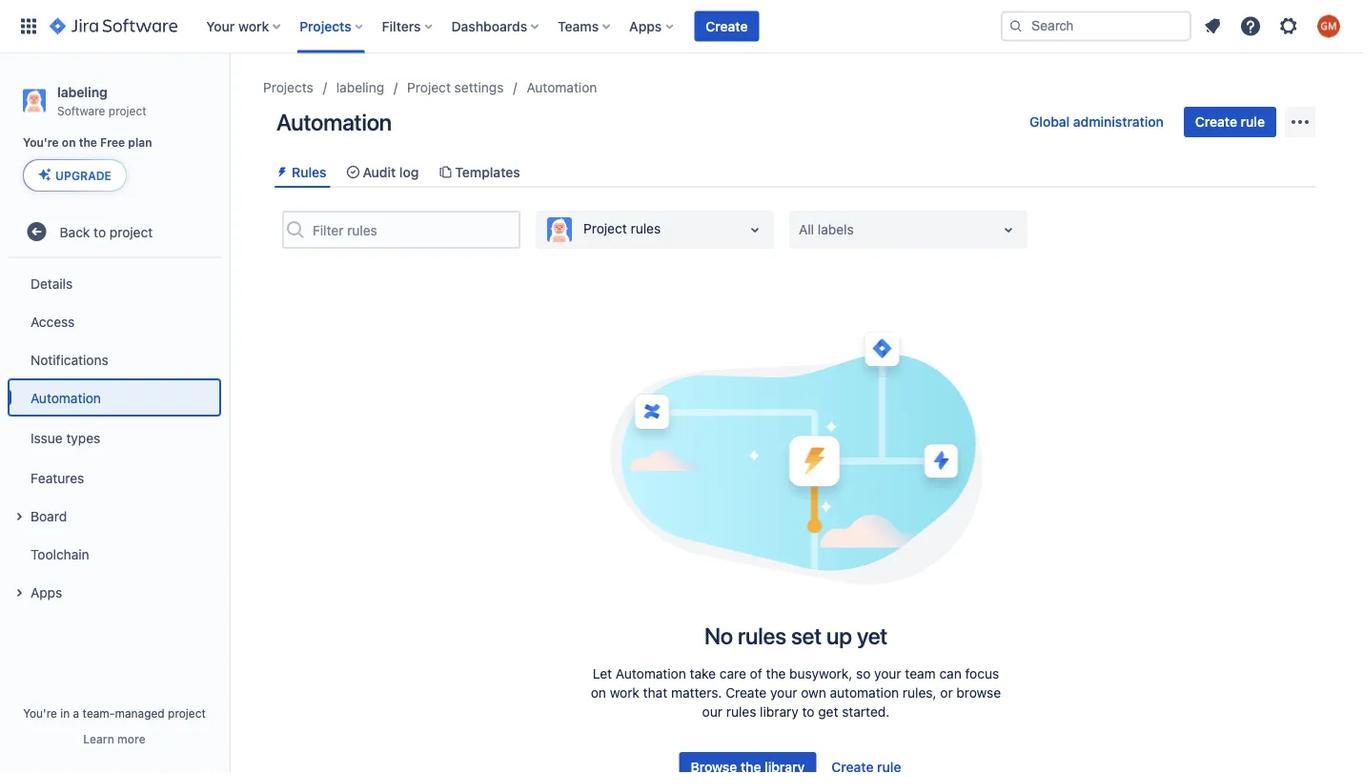 Task type: describe. For each thing, give the bounding box(es) containing it.
yet
[[857, 623, 888, 649]]

our
[[702, 704, 723, 720]]

projects button
[[294, 11, 371, 41]]

0 horizontal spatial the
[[79, 136, 97, 149]]

2 open image from the left
[[997, 219, 1020, 241]]

create inside let automation take care of the busywork, so your team can focus on work that matters. create your own automation rules, or browse our rules library to get started.
[[726, 685, 767, 701]]

create button
[[694, 11, 759, 41]]

automation inside group
[[31, 390, 101, 405]]

global administration
[[1030, 114, 1164, 130]]

upgrade
[[55, 169, 111, 182]]

rules
[[292, 164, 327, 180]]

templates image
[[438, 165, 453, 180]]

rules inside let automation take care of the busywork, so your team can focus on work that matters. create your own automation rules, or browse our rules library to get started.
[[726, 704, 756, 720]]

apps inside button
[[31, 584, 62, 600]]

your work button
[[200, 11, 288, 41]]

started.
[[842, 704, 890, 720]]

let
[[593, 666, 612, 682]]

audit
[[363, 164, 396, 180]]

board button
[[8, 497, 221, 535]]

types
[[66, 430, 100, 446]]

features link
[[8, 459, 221, 497]]

board
[[31, 508, 67, 524]]

all
[[799, 222, 814, 238]]

create rule
[[1195, 114, 1265, 130]]

project for project settings
[[407, 80, 451, 95]]

2 vertical spatial project
[[168, 706, 206, 720]]

let automation take care of the busywork, so your team can focus on work that matters. create your own automation rules, or browse our rules library to get started.
[[591, 666, 1001, 720]]

access
[[31, 313, 75, 329]]

expand image for board
[[8, 505, 31, 528]]

no rules set up yet image
[[607, 323, 985, 587]]

sidebar navigation image
[[208, 76, 250, 114]]

rules for no
[[738, 623, 786, 649]]

no rules set up yet
[[704, 623, 888, 649]]

rules image
[[275, 165, 290, 180]]

filters
[[382, 18, 421, 34]]

Filter rules field
[[307, 213, 519, 247]]

apps button
[[8, 573, 221, 611]]

more
[[117, 732, 146, 746]]

details link
[[8, 264, 221, 302]]

log
[[399, 164, 419, 180]]

1 vertical spatial your
[[770, 685, 798, 701]]

project settings link
[[407, 76, 504, 99]]

toolchain
[[31, 546, 89, 562]]

your work
[[206, 18, 269, 34]]

focus
[[965, 666, 999, 682]]

automation down teams
[[527, 80, 597, 95]]

can
[[940, 666, 962, 682]]

help image
[[1239, 15, 1262, 38]]

rule
[[1241, 114, 1265, 130]]

project for labeling software project
[[108, 104, 146, 117]]

global administration link
[[1018, 107, 1175, 137]]

labeling software project
[[57, 84, 146, 117]]

back
[[60, 224, 90, 240]]

care
[[720, 666, 746, 682]]

learn
[[83, 732, 114, 746]]

actions image
[[1289, 111, 1312, 133]]

software
[[57, 104, 105, 117]]

teams button
[[552, 11, 618, 41]]

in
[[60, 706, 70, 720]]

settings
[[454, 80, 504, 95]]

managed
[[115, 706, 165, 720]]

notifications link
[[8, 341, 221, 379]]

back to project link
[[8, 213, 221, 251]]

features
[[31, 470, 84, 486]]

library
[[760, 704, 799, 720]]

get
[[818, 704, 839, 720]]

settings image
[[1278, 15, 1300, 38]]

or
[[940, 685, 953, 701]]

notifications
[[31, 352, 108, 367]]

own
[[801, 685, 826, 701]]

work inside dropdown button
[[238, 18, 269, 34]]

dashboards
[[452, 18, 527, 34]]

on inside let automation take care of the busywork, so your team can focus on work that matters. create your own automation rules, or browse our rules library to get started.
[[591, 685, 606, 701]]

tab list containing rules
[[267, 156, 1325, 188]]

notifications image
[[1201, 15, 1224, 38]]



Task type: locate. For each thing, give the bounding box(es) containing it.
expand image for apps
[[8, 582, 31, 605]]

to
[[94, 224, 106, 240], [802, 704, 815, 720]]

so
[[856, 666, 871, 682]]

0 vertical spatial to
[[94, 224, 106, 240]]

dashboards button
[[446, 11, 546, 41]]

projects inside dropdown button
[[300, 18, 351, 34]]

create down of
[[726, 685, 767, 701]]

project
[[407, 80, 451, 95], [583, 221, 627, 237]]

matters.
[[671, 685, 722, 701]]

automation down the notifications on the top left of the page
[[31, 390, 101, 405]]

project up plan at the top
[[108, 104, 146, 117]]

0 horizontal spatial open image
[[744, 219, 767, 241]]

0 vertical spatial on
[[62, 136, 76, 149]]

1 vertical spatial automation link
[[8, 379, 221, 417]]

create for create rule
[[1195, 114, 1238, 130]]

1 vertical spatial you're
[[23, 706, 57, 720]]

create inside primary "element"
[[706, 18, 748, 34]]

work inside let automation take care of the busywork, so your team can focus on work that matters. create your own automation rules, or browse our rules library to get started.
[[610, 685, 640, 701]]

upgrade button
[[24, 160, 126, 191]]

that
[[643, 685, 668, 701]]

project right the managed
[[168, 706, 206, 720]]

0 vertical spatial create
[[706, 18, 748, 34]]

2 vertical spatial rules
[[726, 704, 756, 720]]

create left rule
[[1195, 114, 1238, 130]]

to right 'back' at the left top
[[94, 224, 106, 240]]

learn more
[[83, 732, 146, 746]]

1 vertical spatial work
[[610, 685, 640, 701]]

banner containing your work
[[0, 0, 1363, 53]]

1 vertical spatial project
[[583, 221, 627, 237]]

project up details link
[[110, 224, 153, 240]]

apps
[[629, 18, 662, 34], [31, 584, 62, 600]]

1 vertical spatial create
[[1195, 114, 1238, 130]]

create
[[706, 18, 748, 34], [1195, 114, 1238, 130], [726, 685, 767, 701]]

Search field
[[1001, 11, 1192, 41]]

set
[[791, 623, 822, 649]]

0 vertical spatial rules
[[631, 221, 661, 237]]

labeling link
[[336, 76, 384, 99]]

0 vertical spatial automation link
[[527, 76, 597, 99]]

project settings
[[407, 80, 504, 95]]

banner
[[0, 0, 1363, 53]]

automation
[[527, 80, 597, 95], [276, 109, 392, 135], [31, 390, 101, 405], [616, 666, 686, 682]]

administration
[[1073, 114, 1164, 130]]

0 horizontal spatial to
[[94, 224, 106, 240]]

group containing details
[[8, 259, 221, 617]]

jira software image
[[50, 15, 178, 38], [50, 15, 178, 38]]

you're left in on the left of the page
[[23, 706, 57, 720]]

1 horizontal spatial to
[[802, 704, 815, 720]]

0 vertical spatial the
[[79, 136, 97, 149]]

0 horizontal spatial work
[[238, 18, 269, 34]]

automation link for notifications
[[8, 379, 221, 417]]

projects
[[300, 18, 351, 34], [263, 80, 313, 95]]

expand image down toolchain
[[8, 582, 31, 605]]

0 vertical spatial your
[[874, 666, 902, 682]]

work
[[238, 18, 269, 34], [610, 685, 640, 701]]

apps button
[[624, 11, 681, 41]]

the
[[79, 136, 97, 149], [766, 666, 786, 682]]

issue types link
[[8, 417, 221, 459]]

create rule button
[[1184, 107, 1277, 137]]

busywork,
[[790, 666, 853, 682]]

your
[[206, 18, 235, 34]]

filters button
[[376, 11, 440, 41]]

your right so at the bottom
[[874, 666, 902, 682]]

free
[[100, 136, 125, 149]]

apps right teams dropdown button
[[629, 18, 662, 34]]

primary element
[[11, 0, 1001, 53]]

labeling for labeling
[[336, 80, 384, 95]]

2 expand image from the top
[[8, 582, 31, 605]]

labeling up software
[[57, 84, 108, 100]]

automation
[[830, 685, 899, 701]]

1 vertical spatial projects
[[263, 80, 313, 95]]

0 vertical spatial expand image
[[8, 505, 31, 528]]

expand image inside board button
[[8, 505, 31, 528]]

details
[[31, 275, 73, 291]]

1 horizontal spatial project
[[583, 221, 627, 237]]

project for project rules
[[583, 221, 627, 237]]

to down own
[[802, 704, 815, 720]]

a
[[73, 706, 79, 720]]

labeling down projects dropdown button
[[336, 80, 384, 95]]

1 vertical spatial expand image
[[8, 582, 31, 605]]

search image
[[1009, 19, 1024, 34]]

no
[[704, 623, 733, 649]]

browse
[[957, 685, 1001, 701]]

you're
[[23, 136, 59, 149], [23, 706, 57, 720]]

project inside labeling software project
[[108, 104, 146, 117]]

automation link
[[527, 76, 597, 99], [8, 379, 221, 417]]

labeling inside labeling software project
[[57, 84, 108, 100]]

project for back to project
[[110, 224, 153, 240]]

project
[[108, 104, 146, 117], [110, 224, 153, 240], [168, 706, 206, 720]]

you're up upgrade button at the left
[[23, 136, 59, 149]]

automation down labeling link
[[276, 109, 392, 135]]

0 horizontal spatial labeling
[[57, 84, 108, 100]]

0 horizontal spatial apps
[[31, 584, 62, 600]]

0 vertical spatial project
[[108, 104, 146, 117]]

0 vertical spatial project
[[407, 80, 451, 95]]

1 vertical spatial rules
[[738, 623, 786, 649]]

take
[[690, 666, 716, 682]]

issue
[[31, 430, 63, 446]]

1 horizontal spatial work
[[610, 685, 640, 701]]

projects link
[[263, 76, 313, 99]]

labeling for labeling software project
[[57, 84, 108, 100]]

0 vertical spatial projects
[[300, 18, 351, 34]]

1 horizontal spatial apps
[[629, 18, 662, 34]]

work right your
[[238, 18, 269, 34]]

0 vertical spatial work
[[238, 18, 269, 34]]

apps down toolchain
[[31, 584, 62, 600]]

the left free
[[79, 136, 97, 149]]

automation link for project settings
[[527, 76, 597, 99]]

to inside let automation take care of the busywork, so your team can focus on work that matters. create your own automation rules, or browse our rules library to get started.
[[802, 704, 815, 720]]

work down let
[[610, 685, 640, 701]]

projects up labeling link
[[300, 18, 351, 34]]

0 horizontal spatial on
[[62, 136, 76, 149]]

1 horizontal spatial open image
[[997, 219, 1020, 241]]

rules for project
[[631, 221, 661, 237]]

projects right sidebar navigation icon
[[263, 80, 313, 95]]

projects for projects dropdown button
[[300, 18, 351, 34]]

0 vertical spatial apps
[[629, 18, 662, 34]]

you're in a team-managed project
[[23, 706, 206, 720]]

0 horizontal spatial your
[[770, 685, 798, 701]]

you're for you're in a team-managed project
[[23, 706, 57, 720]]

team
[[905, 666, 936, 682]]

automation inside let automation take care of the busywork, so your team can focus on work that matters. create your own automation rules, or browse our rules library to get started.
[[616, 666, 686, 682]]

back to project
[[60, 224, 153, 240]]

projects for projects link
[[263, 80, 313, 95]]

0 horizontal spatial project
[[407, 80, 451, 95]]

rules
[[631, 221, 661, 237], [738, 623, 786, 649], [726, 704, 756, 720]]

teams
[[558, 18, 599, 34]]

you're for you're on the free plan
[[23, 136, 59, 149]]

expand image down "features"
[[8, 505, 31, 528]]

templates
[[455, 164, 520, 180]]

issue types
[[31, 430, 100, 446]]

up
[[827, 623, 852, 649]]

1 vertical spatial the
[[766, 666, 786, 682]]

1 horizontal spatial the
[[766, 666, 786, 682]]

2 vertical spatial create
[[726, 685, 767, 701]]

labels
[[818, 222, 854, 238]]

1 horizontal spatial labeling
[[336, 80, 384, 95]]

create right apps popup button
[[706, 18, 748, 34]]

1 horizontal spatial your
[[874, 666, 902, 682]]

open image
[[744, 219, 767, 241], [997, 219, 1020, 241]]

project rules
[[583, 221, 661, 237]]

the inside let automation take care of the busywork, so your team can focus on work that matters. create your own automation rules, or browse our rules library to get started.
[[766, 666, 786, 682]]

all labels
[[799, 222, 854, 238]]

your profile and settings image
[[1318, 15, 1341, 38]]

create for create
[[706, 18, 748, 34]]

learn more button
[[83, 731, 146, 747]]

1 open image from the left
[[744, 219, 767, 241]]

0 horizontal spatial automation link
[[8, 379, 221, 417]]

automation link down teams
[[527, 76, 597, 99]]

to inside back to project link
[[94, 224, 106, 240]]

expand image
[[8, 505, 31, 528], [8, 582, 31, 605]]

on down let
[[591, 685, 606, 701]]

rules,
[[903, 685, 937, 701]]

1 vertical spatial on
[[591, 685, 606, 701]]

global
[[1030, 114, 1070, 130]]

of
[[750, 666, 762, 682]]

0 vertical spatial you're
[[23, 136, 59, 149]]

labeling
[[336, 80, 384, 95], [57, 84, 108, 100]]

1 vertical spatial to
[[802, 704, 815, 720]]

expand image inside apps button
[[8, 582, 31, 605]]

apps inside popup button
[[629, 18, 662, 34]]

automation link up types
[[8, 379, 221, 417]]

1 expand image from the top
[[8, 505, 31, 528]]

appswitcher icon image
[[17, 15, 40, 38]]

access link
[[8, 302, 221, 341]]

1 horizontal spatial on
[[591, 685, 606, 701]]

1 vertical spatial project
[[110, 224, 153, 240]]

1 you're from the top
[[23, 136, 59, 149]]

you're on the free plan
[[23, 136, 152, 149]]

team-
[[83, 706, 115, 720]]

plan
[[128, 136, 152, 149]]

tab list
[[267, 156, 1325, 188]]

audit log
[[363, 164, 419, 180]]

1 horizontal spatial automation link
[[527, 76, 597, 99]]

on up upgrade button at the left
[[62, 136, 76, 149]]

2 you're from the top
[[23, 706, 57, 720]]

audit log image
[[346, 165, 361, 180]]

your up the library
[[770, 685, 798, 701]]

1 vertical spatial apps
[[31, 584, 62, 600]]

group
[[8, 259, 221, 617]]

the right of
[[766, 666, 786, 682]]

toolchain link
[[8, 535, 221, 573]]

automation up that on the bottom of the page
[[616, 666, 686, 682]]



Task type: vqa. For each thing, say whether or not it's contained in the screenshot.
cover
no



